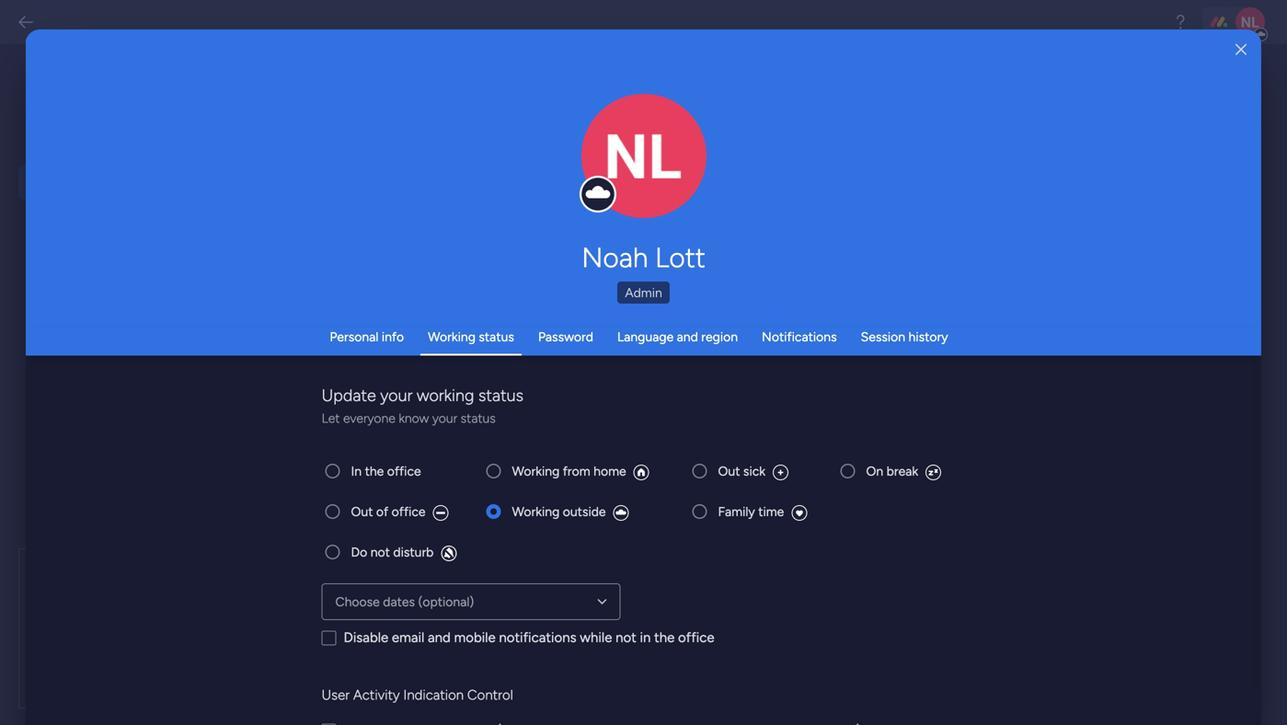 Task type: vqa. For each thing, say whether or not it's contained in the screenshot.
Working outside
yes



Task type: describe. For each thing, give the bounding box(es) containing it.
day
[[402, 160, 423, 175]]

in down might
[[640, 629, 651, 646]]

learn more link
[[415, 696, 485, 717]]

of for office
[[376, 504, 389, 520]]

password link
[[538, 329, 594, 345]]

all of the account's boards (including shareable and private boards) will be packed into a zip file with any files you might have in those boards.
[[306, 584, 653, 638]]

your for working
[[380, 386, 413, 405]]

(.zip)
[[591, 552, 628, 572]]

schedule
[[533, 88, 596, 107]]

view
[[473, 339, 500, 355]]

control
[[467, 687, 513, 704]]

0 vertical spatial account
[[377, 505, 458, 532]]

choose dates (optional)
[[335, 594, 474, 610]]

notifications
[[762, 329, 837, 345]]

with
[[516, 603, 541, 619]]

outside
[[563, 504, 606, 520]]

hide
[[333, 381, 360, 397]]

show
[[333, 363, 366, 378]]

disturb
[[393, 544, 434, 560]]

on
[[562, 300, 576, 316]]

data
[[464, 505, 508, 532]]

preview image for family time
[[792, 505, 807, 521]]

be
[[375, 603, 389, 619]]

export account data
[[306, 505, 508, 532]]

timeline.
[[602, 300, 650, 316]]

export your whole account in a zip file (.zip)
[[306, 552, 628, 572]]

everyone
[[343, 410, 396, 426]]

a inside all of the account's boards (including shareable and private boards) will be packed into a zip file with any files you might have in those boards.
[[463, 603, 470, 619]]

show weekends
[[333, 363, 427, 378]]

in
[[351, 463, 362, 479]]

update your working status let everyone know your status
[[322, 386, 524, 426]]

while
[[580, 629, 612, 646]]

family time
[[718, 504, 784, 520]]

the inside all of the account's boards (including shareable and private boards) will be packed into a zip file with any files you might have in those boards.
[[339, 584, 358, 600]]

export for export account data
[[306, 505, 372, 532]]

set
[[354, 320, 372, 335]]

history
[[909, 329, 948, 345]]

preview image for working from home
[[634, 465, 649, 480]]

whole
[[396, 552, 440, 572]]

(including
[[461, 584, 518, 600]]

into
[[437, 603, 460, 619]]

working outside
[[512, 504, 606, 520]]

the left all
[[510, 160, 530, 175]]

change profile picture
[[605, 166, 683, 196]]

from inside decide whether or not to present weekends on the timeline. this will set the default presentation mode, and users may change it from each timeline view or widget.
[[362, 339, 390, 355]]

preview image for on break
[[926, 465, 942, 480]]

2 vertical spatial not
[[616, 629, 637, 646]]

in right the places
[[661, 160, 671, 175]]

in the office
[[351, 463, 421, 479]]

user activity indication control
[[322, 687, 513, 704]]

disable
[[344, 629, 389, 646]]

on
[[866, 463, 884, 479]]

personal info link
[[330, 329, 404, 345]]

export for export your whole account in a zip file (.zip)
[[306, 552, 354, 572]]

in up etc..)
[[497, 160, 507, 175]]

all
[[306, 584, 320, 600]]

to
[[438, 300, 450, 316]]

change for change profile picture
[[605, 166, 646, 180]]

out for out of office
[[351, 504, 373, 520]]

personal
[[330, 329, 379, 345]]

have
[[306, 623, 333, 638]]

working status link
[[428, 329, 514, 345]]

whether
[[349, 300, 397, 316]]

system
[[328, 179, 369, 195]]

change for change the first day of the week in the all date related places in the system (date picker, timeline, etc..)
[[306, 160, 350, 175]]

of inside change the first day of the week in the all date related places in the system (date picker, timeline, etc..)
[[426, 160, 438, 175]]

change
[[306, 339, 348, 355]]

decide whether or not to present weekends on the timeline. this will set the default presentation mode, and users may change it from each timeline view or widget.
[[306, 300, 650, 355]]

not inside decide whether or not to present weekends on the timeline. this will set the default presentation mode, and users may change it from each timeline view or widget.
[[415, 300, 435, 316]]

files
[[568, 603, 592, 619]]

out for out sick
[[718, 463, 740, 479]]

learn
[[415, 698, 449, 714]]

work schedule
[[493, 88, 596, 107]]

working status
[[428, 329, 514, 345]]

export button
[[306, 688, 401, 725]]

timeline
[[424, 339, 470, 355]]

password
[[538, 329, 594, 345]]

let
[[322, 410, 340, 426]]

week
[[464, 160, 494, 175]]

users
[[581, 320, 612, 335]]

the right in
[[365, 463, 384, 479]]

packed
[[392, 603, 434, 619]]

weekends for hide weekends
[[364, 381, 421, 397]]

might
[[619, 603, 653, 619]]

the right set
[[375, 320, 394, 335]]

may
[[615, 320, 639, 335]]

mobile
[[454, 629, 496, 646]]

profile
[[649, 166, 683, 180]]

choose
[[335, 594, 380, 610]]

admin
[[625, 285, 662, 300]]

date
[[548, 160, 574, 175]]

zip
[[539, 552, 560, 572]]

hide weekends
[[333, 381, 421, 397]]

preview image for out of office
[[433, 505, 449, 521]]

out sick
[[718, 463, 766, 479]]

and inside all of the account's boards (including shareable and private boards) will be packed into a zip file with any files you might have in those boards.
[[582, 584, 603, 600]]

on break
[[866, 463, 919, 479]]

it
[[351, 339, 359, 355]]

working for working from home
[[512, 463, 560, 479]]

office for out of office
[[392, 504, 426, 520]]

user
[[322, 687, 350, 704]]

in inside all of the account's boards (including shareable and private boards) will be packed into a zip file with any files you might have in those boards.
[[336, 623, 346, 638]]

shareable
[[521, 584, 579, 600]]



Task type: locate. For each thing, give the bounding box(es) containing it.
this
[[306, 320, 329, 335]]

in left zip
[[509, 552, 522, 572]]

your for whole
[[359, 552, 392, 572]]

and left region
[[677, 329, 698, 345]]

0 horizontal spatial not
[[371, 544, 390, 560]]

in right "have"
[[336, 623, 346, 638]]

preview image for working outside
[[613, 505, 629, 521]]

1 horizontal spatial a
[[526, 552, 535, 572]]

1 vertical spatial office
[[392, 504, 426, 520]]

widget.
[[518, 339, 561, 355]]

out of office
[[351, 504, 426, 520]]

from right it
[[362, 339, 390, 355]]

preview image
[[773, 465, 789, 480], [433, 505, 449, 521], [613, 505, 629, 521]]

0 horizontal spatial file
[[495, 603, 513, 619]]

notifications
[[499, 629, 577, 646]]

those
[[349, 623, 382, 638]]

email
[[392, 629, 425, 646]]

working for working status
[[428, 329, 476, 345]]

0 horizontal spatial out
[[351, 504, 373, 520]]

api
[[69, 334, 94, 354]]

and down on
[[557, 320, 578, 335]]

info
[[382, 329, 404, 345]]

present
[[453, 300, 497, 316]]

2 vertical spatial working
[[512, 504, 560, 520]]

will inside all of the account's boards (including shareable and private boards) will be packed into a zip file with any files you might have in those boards.
[[353, 603, 371, 619]]

home
[[594, 463, 626, 479]]

0 vertical spatial export
[[306, 505, 372, 532]]

and up files
[[582, 584, 603, 600]]

session
[[861, 329, 906, 345]]

zip
[[473, 603, 492, 619]]

1 horizontal spatial or
[[503, 339, 515, 355]]

not right do
[[371, 544, 390, 560]]

1 horizontal spatial from
[[563, 463, 591, 479]]

0 horizontal spatial change
[[306, 160, 350, 175]]

2 vertical spatial office
[[678, 629, 715, 646]]

boards
[[419, 584, 458, 600]]

preview image right time
[[792, 505, 807, 521]]

etc..)
[[499, 179, 528, 195]]

do not disturb
[[351, 544, 434, 560]]

1 vertical spatial status
[[478, 386, 524, 405]]

1 vertical spatial file
[[495, 603, 513, 619]]

the up system
[[354, 160, 373, 175]]

all
[[533, 160, 545, 175]]

of for the
[[323, 584, 335, 600]]

0 vertical spatial status
[[479, 329, 514, 345]]

the left system
[[306, 179, 325, 195]]

weekends up the mode,
[[501, 300, 558, 316]]

0 horizontal spatial will
[[332, 320, 351, 335]]

back to workspace image
[[17, 13, 35, 31]]

and inside decide whether or not to present weekends on the timeline. this will set the default presentation mode, and users may change it from each timeline view or widget.
[[557, 320, 578, 335]]

of right the all
[[323, 584, 335, 600]]

working for working outside
[[512, 504, 560, 520]]

change inside change profile picture
[[605, 166, 646, 180]]

weekends inside decide whether or not to present weekends on the timeline. this will set the default presentation mode, and users may change it from each timeline view or widget.
[[501, 300, 558, 316]]

the left week
[[441, 160, 460, 175]]

of down in the office
[[376, 504, 389, 520]]

export inside button
[[320, 698, 364, 715]]

and down into
[[428, 629, 451, 646]]

1 horizontal spatial of
[[376, 504, 389, 520]]

of right day
[[426, 160, 438, 175]]

office
[[387, 463, 421, 479], [392, 504, 426, 520], [678, 629, 715, 646]]

export left "v2 export" icon
[[320, 698, 364, 715]]

of
[[426, 160, 438, 175], [376, 504, 389, 520], [323, 584, 335, 600]]

each
[[393, 339, 421, 355]]

account up '(including'
[[444, 552, 505, 572]]

or up default
[[400, 300, 412, 316]]

1 vertical spatial or
[[503, 339, 515, 355]]

0 vertical spatial office
[[387, 463, 421, 479]]

activity
[[353, 687, 400, 704]]

your up know
[[380, 386, 413, 405]]

boards.
[[385, 623, 427, 638]]

sick
[[744, 463, 766, 479]]

1 vertical spatial will
[[353, 603, 371, 619]]

0 vertical spatial weekends
[[501, 300, 558, 316]]

0 horizontal spatial or
[[400, 300, 412, 316]]

close image
[[1236, 43, 1247, 56]]

change profile picture button
[[582, 94, 707, 219]]

the up boards)
[[339, 584, 358, 600]]

decide
[[306, 300, 346, 316]]

0 vertical spatial file
[[565, 552, 587, 572]]

2 horizontal spatial preview image
[[773, 465, 789, 480]]

related
[[577, 160, 617, 175]]

will left set
[[332, 320, 351, 335]]

boards)
[[306, 603, 350, 619]]

1 vertical spatial a
[[463, 603, 470, 619]]

0 vertical spatial or
[[400, 300, 412, 316]]

will up those
[[353, 603, 371, 619]]

dates
[[383, 594, 415, 610]]

will
[[332, 320, 351, 335], [353, 603, 371, 619]]

region
[[702, 329, 738, 345]]

2 horizontal spatial not
[[616, 629, 637, 646]]

0 vertical spatial not
[[415, 300, 435, 316]]

your up account's
[[359, 552, 392, 572]]

language
[[617, 329, 674, 345]]

0 horizontal spatial a
[[463, 603, 470, 619]]

preview image right home
[[634, 465, 649, 480]]

0 vertical spatial will
[[332, 320, 351, 335]]

0 vertical spatial of
[[426, 160, 438, 175]]

1 vertical spatial out
[[351, 504, 373, 520]]

1 vertical spatial weekends
[[369, 363, 427, 378]]

mode,
[[518, 320, 553, 335]]

know
[[399, 410, 429, 426]]

0 vertical spatial working
[[428, 329, 476, 345]]

2 horizontal spatial of
[[426, 160, 438, 175]]

preview image right whole at the left bottom of page
[[441, 546, 457, 561]]

your down working
[[432, 410, 458, 426]]

export up do
[[306, 505, 372, 532]]

1 vertical spatial export
[[306, 552, 354, 572]]

out up do
[[351, 504, 373, 520]]

1 vertical spatial your
[[432, 410, 458, 426]]

picture
[[625, 181, 663, 196]]

session history
[[861, 329, 948, 345]]

lott
[[655, 241, 706, 274]]

account's
[[361, 584, 415, 600]]

more
[[453, 698, 485, 714]]

change inside change the first day of the week in the all date related places in the system (date picker, timeline, etc..)
[[306, 160, 350, 175]]

preview image right outside
[[613, 505, 629, 521]]

1 horizontal spatial will
[[353, 603, 371, 619]]

working
[[428, 329, 476, 345], [512, 463, 560, 479], [512, 504, 560, 520]]

language and region
[[617, 329, 738, 345]]

0 vertical spatial from
[[362, 339, 390, 355]]

of inside all of the account's boards (including shareable and private boards) will be packed into a zip file with any files you might have in those boards.
[[323, 584, 335, 600]]

1 vertical spatial account
[[444, 552, 505, 572]]

weekends down each
[[369, 363, 427, 378]]

private
[[606, 584, 646, 600]]

default
[[397, 320, 438, 335]]

account up disturb at the left of the page
[[377, 505, 458, 532]]

2 vertical spatial export
[[320, 698, 364, 715]]

0 horizontal spatial of
[[323, 584, 335, 600]]

presentation
[[441, 320, 514, 335]]

do
[[351, 544, 367, 560]]

1 horizontal spatial out
[[718, 463, 740, 479]]

2 vertical spatial your
[[359, 552, 392, 572]]

working from home
[[512, 463, 626, 479]]

weekends
[[501, 300, 558, 316], [369, 363, 427, 378], [364, 381, 421, 397]]

0 vertical spatial out
[[718, 463, 740, 479]]

out left sick
[[718, 463, 740, 479]]

preview image for out sick
[[773, 465, 789, 480]]

time
[[759, 504, 784, 520]]

from left home
[[563, 463, 591, 479]]

work
[[493, 88, 529, 107]]

1 vertical spatial working
[[512, 463, 560, 479]]

0 horizontal spatial from
[[362, 339, 390, 355]]

preview image left data in the bottom left of the page
[[433, 505, 449, 521]]

not down might
[[616, 629, 637, 646]]

1 vertical spatial not
[[371, 544, 390, 560]]

change the first day of the week in the all date related places in the system (date picker, timeline, etc..)
[[306, 160, 671, 195]]

export up the all
[[306, 552, 354, 572]]

0 vertical spatial your
[[380, 386, 413, 405]]

change up the picture on the top
[[605, 166, 646, 180]]

0 vertical spatial a
[[526, 552, 535, 572]]

export for export
[[320, 698, 364, 715]]

the
[[354, 160, 373, 175], [441, 160, 460, 175], [510, 160, 530, 175], [306, 179, 325, 195], [579, 300, 599, 316], [375, 320, 394, 335], [365, 463, 384, 479], [339, 584, 358, 600], [654, 629, 675, 646]]

0 horizontal spatial preview image
[[433, 505, 449, 521]]

help image
[[1172, 13, 1190, 31]]

v2 export image
[[371, 699, 386, 714]]

api button
[[18, 326, 232, 362]]

preview image
[[634, 465, 649, 480], [926, 465, 942, 480], [792, 505, 807, 521], [441, 546, 457, 561]]

learn more
[[415, 698, 485, 714]]

(optional)
[[418, 594, 474, 610]]

not left to
[[415, 300, 435, 316]]

change up system
[[306, 160, 350, 175]]

you
[[595, 603, 616, 619]]

weekends down show weekends
[[364, 381, 421, 397]]

or right view
[[503, 339, 515, 355]]

timeline,
[[447, 179, 496, 195]]

preview image right break
[[926, 465, 942, 480]]

session history link
[[861, 329, 948, 345]]

places
[[621, 160, 658, 175]]

working
[[417, 386, 474, 405]]

2 vertical spatial status
[[461, 410, 496, 426]]

the right 'while'
[[654, 629, 675, 646]]

preview image for do not disturb
[[441, 546, 457, 561]]

office for in the office
[[387, 463, 421, 479]]

noah lott button
[[391, 241, 897, 274]]

in
[[497, 160, 507, 175], [661, 160, 671, 175], [509, 552, 522, 572], [336, 623, 346, 638], [640, 629, 651, 646]]

disable email and mobile notifications while not in the office
[[344, 629, 715, 646]]

personal info
[[330, 329, 404, 345]]

file inside all of the account's boards (including shareable and private boards) will be packed into a zip file with any files you might have in those boards.
[[495, 603, 513, 619]]

update
[[322, 386, 376, 405]]

1 horizontal spatial file
[[565, 552, 587, 572]]

noah lott image
[[1236, 7, 1265, 37]]

noah lott
[[582, 241, 706, 274]]

1 horizontal spatial not
[[415, 300, 435, 316]]

the right on
[[579, 300, 599, 316]]

2 vertical spatial weekends
[[364, 381, 421, 397]]

or
[[400, 300, 412, 316], [503, 339, 515, 355]]

1 vertical spatial from
[[563, 463, 591, 479]]

weekends for show weekends
[[369, 363, 427, 378]]

family
[[718, 504, 755, 520]]

1 horizontal spatial preview image
[[613, 505, 629, 521]]

your
[[380, 386, 413, 405], [432, 410, 458, 426], [359, 552, 392, 572]]

2 vertical spatial of
[[323, 584, 335, 600]]

preview image right sick
[[773, 465, 789, 480]]

will inside decide whether or not to present weekends on the timeline. this will set the default presentation mode, and users may change it from each timeline view or widget.
[[332, 320, 351, 335]]

1 horizontal spatial change
[[605, 166, 646, 180]]

1 vertical spatial of
[[376, 504, 389, 520]]



